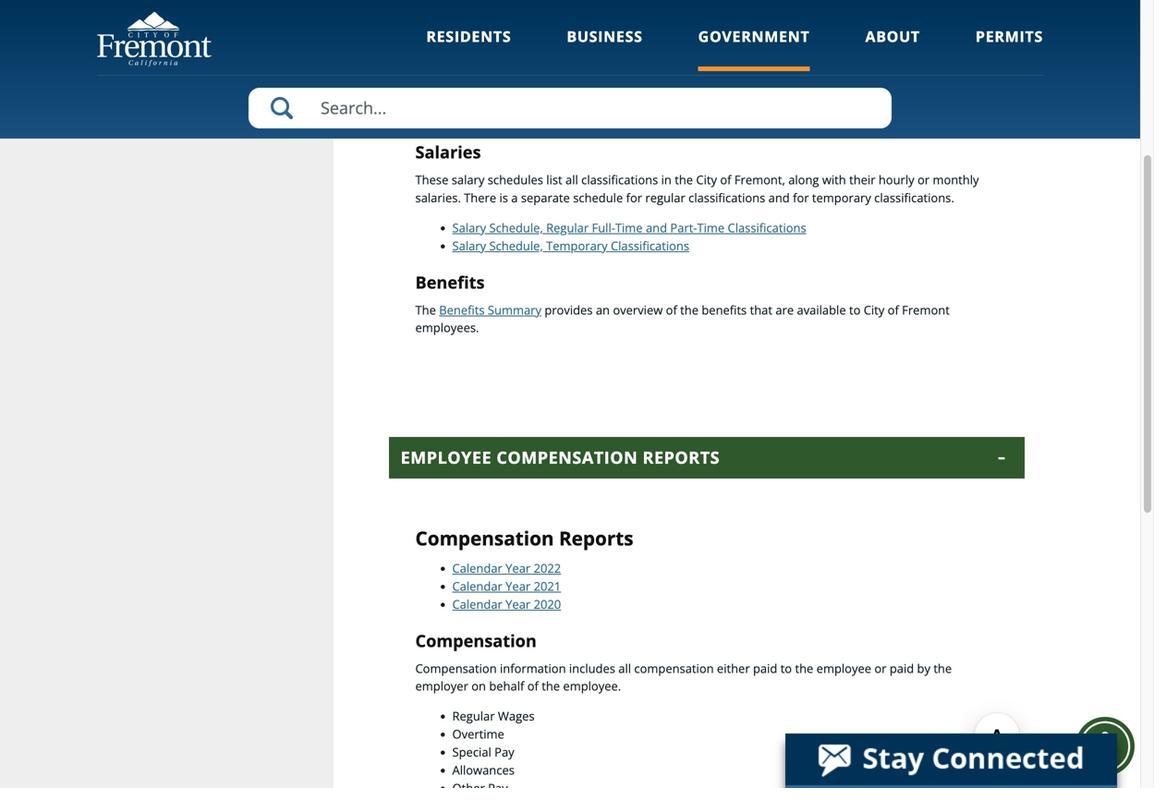 Task type: locate. For each thing, give the bounding box(es) containing it.
allowances
[[452, 762, 515, 778]]

0 vertical spatial salary
[[401, 81, 467, 103]]

1 vertical spatial regular
[[452, 708, 495, 725]]

or
[[918, 172, 930, 188], [875, 660, 887, 677]]

1 vertical spatial benefits
[[415, 271, 485, 294]]

special
[[452, 744, 491, 760]]

all
[[566, 172, 578, 188], [618, 660, 631, 677]]

2021
[[534, 578, 561, 595]]

schedules
[[488, 172, 543, 188]]

for
[[626, 189, 642, 206], [793, 189, 809, 206]]

compensation reports calendar year 2022 calendar year 2021 calendar year 2020
[[415, 525, 634, 613]]

fremont
[[902, 302, 950, 318]]

the left the employee
[[795, 660, 813, 677]]

calendar down the calendar year 2021 link
[[452, 596, 503, 613]]

1 vertical spatial to
[[781, 660, 792, 677]]

the benefits summary
[[415, 302, 541, 318]]

about link
[[865, 26, 920, 71]]

1 horizontal spatial and
[[768, 189, 790, 206]]

0 horizontal spatial to
[[781, 660, 792, 677]]

+ link
[[1009, 25, 1029, 40]]

font
[[960, 25, 980, 39]]

government link
[[698, 26, 810, 71]]

the right in
[[675, 172, 693, 188]]

calendar up the calendar year 2021 link
[[452, 560, 503, 577]]

year down the calendar year 2021 link
[[506, 596, 531, 613]]

reports
[[643, 447, 720, 469], [559, 525, 634, 551]]

their
[[849, 172, 876, 188]]

calendar year 2021 link
[[452, 578, 561, 595]]

1 vertical spatial reports
[[559, 525, 634, 551]]

regular up overtime
[[452, 708, 495, 725]]

schedule,
[[489, 219, 543, 236]]

and
[[768, 189, 790, 206], [646, 219, 667, 236]]

employee
[[817, 660, 871, 677]]

of inside the salaries these salary schedules list all classifications in the city of fremont, along with their hourly or monthly salaries. there is a separate schedule for regular classifications and for temporary classifications.
[[720, 172, 731, 188]]

monthly
[[933, 172, 979, 188]]

to inside provides an overview of the benefits that are available to city of fremont employees.
[[849, 302, 861, 318]]

2 vertical spatial year
[[506, 596, 531, 613]]

to right the either
[[781, 660, 792, 677]]

1 horizontal spatial to
[[849, 302, 861, 318]]

to right available
[[849, 302, 861, 318]]

classifications up schedule
[[581, 172, 658, 188]]

all right includes
[[618, 660, 631, 677]]

0 vertical spatial calendar
[[452, 560, 503, 577]]

1 horizontal spatial regular
[[546, 219, 589, 236]]

1 vertical spatial calendar
[[452, 578, 503, 595]]

the inside the salaries these salary schedules list all classifications in the city of fremont, along with their hourly or monthly salaries. there is a separate schedule for regular classifications and for temporary classifications.
[[675, 172, 693, 188]]

1 horizontal spatial time
[[697, 219, 725, 236]]

2 time from the left
[[697, 219, 725, 236]]

0 vertical spatial and
[[768, 189, 790, 206]]

0 vertical spatial year
[[506, 560, 531, 577]]

the
[[675, 172, 693, 188], [680, 302, 699, 318], [795, 660, 813, 677], [934, 660, 952, 677], [542, 678, 560, 695]]

1 horizontal spatial reports
[[643, 447, 720, 469]]

size:
[[983, 25, 1003, 39]]

classifications
[[728, 219, 806, 236], [611, 237, 689, 254]]

0 vertical spatial to
[[849, 302, 861, 318]]

information
[[575, 81, 702, 103]]

paid
[[753, 660, 777, 677], [890, 660, 914, 677]]

2 year from the top
[[506, 578, 531, 595]]

paid left by
[[890, 660, 914, 677]]

schedule, temporary
[[489, 237, 608, 254]]

0 vertical spatial city
[[696, 172, 717, 188]]

salary down there
[[452, 219, 486, 236]]

1 year from the top
[[506, 560, 531, 577]]

0 horizontal spatial reports
[[559, 525, 634, 551]]

business
[[567, 26, 643, 46]]

for left the regular
[[626, 189, 642, 206]]

1 horizontal spatial or
[[918, 172, 930, 188]]

0 horizontal spatial or
[[875, 660, 887, 677]]

in
[[661, 172, 672, 188]]

and inside the salaries these salary schedules list all classifications in the city of fremont, along with their hourly or monthly salaries. there is a separate schedule for regular classifications and for temporary classifications.
[[768, 189, 790, 206]]

time
[[615, 219, 643, 236], [697, 219, 725, 236]]

1 horizontal spatial paid
[[890, 660, 914, 677]]

business link
[[567, 26, 643, 71]]

2 vertical spatial calendar
[[452, 596, 503, 613]]

0 vertical spatial or
[[918, 172, 930, 188]]

0 vertical spatial all
[[566, 172, 578, 188]]

compensation inside compensation reports calendar year 2022 calendar year 2021 calendar year 2020
[[415, 525, 554, 551]]

paid right the either
[[753, 660, 777, 677]]

font size:
[[960, 25, 1003, 39]]

these
[[415, 172, 448, 188]]

classifications down fremont,
[[689, 189, 765, 206]]

1 vertical spatial and
[[646, 219, 667, 236]]

fremont,
[[735, 172, 785, 188]]

time down the salaries these salary schedules list all classifications in the city of fremont, along with their hourly or monthly salaries. there is a separate schedule for regular classifications and for temporary classifications.
[[697, 219, 725, 236]]

compensation
[[497, 447, 638, 469], [415, 525, 554, 551], [415, 629, 537, 652], [415, 660, 497, 677]]

0 horizontal spatial paid
[[753, 660, 777, 677]]

1 horizontal spatial for
[[793, 189, 809, 206]]

city
[[696, 172, 717, 188], [864, 302, 885, 318]]

of left fremont,
[[720, 172, 731, 188]]

and left the part-
[[646, 219, 667, 236]]

1 for from the left
[[626, 189, 642, 206]]

0 vertical spatial classifications
[[581, 172, 658, 188]]

the left benefits
[[680, 302, 699, 318]]

classifications.
[[874, 189, 954, 206]]

1 vertical spatial city
[[864, 302, 885, 318]]

salary schedule, link
[[452, 219, 546, 236]]

to
[[849, 302, 861, 318], [781, 660, 792, 677]]

1 vertical spatial all
[[618, 660, 631, 677]]

0 horizontal spatial classifications
[[611, 237, 689, 254]]

available
[[797, 302, 846, 318]]

temporary
[[812, 189, 871, 206]]

year up calendar year 2020 "link"
[[506, 578, 531, 595]]

0 vertical spatial classifications
[[728, 219, 806, 236]]

2 calendar from the top
[[452, 578, 503, 595]]

0 vertical spatial benefits
[[489, 81, 570, 103]]

compensation compensation information includes all compensation either paid to the employee or paid by the employer on behalf of the employee.
[[415, 629, 952, 695]]

0 horizontal spatial city
[[696, 172, 717, 188]]

1 vertical spatial classifications
[[611, 237, 689, 254]]

1 horizontal spatial city
[[864, 302, 885, 318]]

employee
[[401, 447, 492, 469]]

classifications down fremont,
[[728, 219, 806, 236]]

3 year from the top
[[506, 596, 531, 613]]

0 horizontal spatial all
[[566, 172, 578, 188]]

for down along at the top
[[793, 189, 809, 206]]

2020
[[534, 596, 561, 613]]

and down fremont,
[[768, 189, 790, 206]]

benefits
[[489, 81, 570, 103], [415, 271, 485, 294], [439, 302, 485, 318]]

city left fremont
[[864, 302, 885, 318]]

&
[[471, 81, 484, 103]]

of
[[720, 172, 731, 188], [666, 302, 677, 318], [888, 302, 899, 318], [527, 678, 539, 695]]

benefits up the
[[415, 271, 485, 294]]

employer
[[415, 678, 468, 695]]

regular
[[546, 219, 589, 236], [452, 708, 495, 725]]

of down information
[[527, 678, 539, 695]]

1 horizontal spatial classifications
[[728, 219, 806, 236]]

behalf
[[489, 678, 524, 695]]

-
[[1043, 25, 1046, 38]]

or right the employee
[[875, 660, 887, 677]]

information
[[500, 660, 566, 677]]

city right in
[[696, 172, 717, 188]]

all inside compensation compensation information includes all compensation either paid to the employee or paid by the employer on behalf of the employee.
[[618, 660, 631, 677]]

1 vertical spatial classifications
[[689, 189, 765, 206]]

salary down salary schedule, link
[[452, 237, 486, 254]]

and inside salary schedule, regular full-time and part-time classifications salary schedule, temporary classifications
[[646, 219, 667, 236]]

0 vertical spatial regular
[[546, 219, 589, 236]]

1 vertical spatial year
[[506, 578, 531, 595]]

that
[[750, 302, 773, 318]]

calendar down 'calendar year 2022' link
[[452, 578, 503, 595]]

0 horizontal spatial for
[[626, 189, 642, 206]]

0 horizontal spatial and
[[646, 219, 667, 236]]

regular inside salary schedule, regular full-time and part-time classifications salary schedule, temporary classifications
[[546, 219, 589, 236]]

the
[[415, 302, 436, 318]]

benefits up employees.
[[439, 302, 485, 318]]

classifications down regular full-time and part-time classifications link on the top
[[611, 237, 689, 254]]

regular up salary schedule, temporary classifications 'link'
[[546, 219, 589, 236]]

benefits summary link
[[439, 302, 541, 318]]

salary
[[401, 81, 467, 103], [452, 219, 486, 236], [452, 237, 486, 254]]

or up classifications. on the right
[[918, 172, 930, 188]]

classifications
[[581, 172, 658, 188], [689, 189, 765, 206]]

all right list
[[566, 172, 578, 188]]

benefits
[[702, 302, 747, 318]]

employee.
[[563, 678, 621, 695]]

1 vertical spatial salary
[[452, 219, 486, 236]]

1 horizontal spatial all
[[618, 660, 631, 677]]

of inside compensation compensation information includes all compensation either paid to the employee or paid by the employer on behalf of the employee.
[[527, 678, 539, 695]]

benefits right &
[[489, 81, 570, 103]]

salary for salary & benefits information
[[401, 81, 467, 103]]

year up the calendar year 2021 link
[[506, 560, 531, 577]]

time down schedule
[[615, 219, 643, 236]]

of right overview
[[666, 302, 677, 318]]

reports inside compensation reports calendar year 2022 calendar year 2021 calendar year 2020
[[559, 525, 634, 551]]

0 horizontal spatial time
[[615, 219, 643, 236]]

0 horizontal spatial regular
[[452, 708, 495, 725]]

- link
[[1029, 25, 1046, 40]]

1 horizontal spatial classifications
[[689, 189, 765, 206]]

regular wages overtime special pay allowances
[[452, 708, 535, 778]]

salary left &
[[401, 81, 467, 103]]

1 vertical spatial or
[[875, 660, 887, 677]]



Task type: vqa. For each thing, say whether or not it's contained in the screenshot.
510- at the right of the page
no



Task type: describe. For each thing, give the bounding box(es) containing it.
calendar year 2022 link
[[452, 560, 561, 577]]

to inside compensation compensation information includes all compensation either paid to the employee or paid by the employer on behalf of the employee.
[[781, 660, 792, 677]]

font size: link
[[960, 25, 1003, 39]]

Search text field
[[249, 88, 892, 128]]

list
[[546, 172, 562, 188]]

or inside the salaries these salary schedules list all classifications in the city of fremont, along with their hourly or monthly salaries. there is a separate schedule for regular classifications and for temporary classifications.
[[918, 172, 930, 188]]

city inside the salaries these salary schedules list all classifications in the city of fremont, along with their hourly or monthly salaries. there is a separate schedule for regular classifications and for temporary classifications.
[[696, 172, 717, 188]]

provides an overview of the benefits that are available to city of fremont employees.
[[415, 302, 950, 336]]

all inside the salaries these salary schedules list all classifications in the city of fremont, along with their hourly or monthly salaries. there is a separate schedule for regular classifications and for temporary classifications.
[[566, 172, 578, 188]]

salary for salary schedule, regular full-time and part-time classifications salary schedule, temporary classifications
[[452, 219, 486, 236]]

feedback
[[903, 24, 946, 38]]

on
[[471, 678, 486, 695]]

overtime
[[452, 726, 504, 743]]

is
[[499, 189, 508, 206]]

salary & benefits information
[[401, 81, 702, 103]]

permits
[[976, 26, 1043, 46]]

either
[[717, 660, 750, 677]]

employees.
[[415, 319, 479, 336]]

city inside provides an overview of the benefits that are available to city of fremont employees.
[[864, 302, 885, 318]]

government
[[698, 26, 810, 46]]

residents link
[[426, 26, 511, 71]]

0 horizontal spatial classifications
[[581, 172, 658, 188]]

about
[[865, 26, 920, 46]]

separate
[[521, 189, 570, 206]]

a
[[511, 189, 518, 206]]

3 calendar from the top
[[452, 596, 503, 613]]

calendar year 2020 link
[[452, 596, 561, 613]]

hourly
[[879, 172, 914, 188]]

salaries
[[415, 141, 481, 164]]

regular inside regular wages overtime special pay allowances
[[452, 708, 495, 725]]

salary schedule, regular full-time and part-time classifications salary schedule, temporary classifications
[[452, 219, 806, 254]]

the inside provides an overview of the benefits that are available to city of fremont employees.
[[680, 302, 699, 318]]

+
[[1023, 25, 1029, 38]]

regular
[[645, 189, 685, 206]]

provides
[[545, 302, 593, 318]]

with
[[822, 172, 846, 188]]

part-
[[670, 219, 697, 236]]

the right by
[[934, 660, 952, 677]]

salary
[[452, 172, 485, 188]]

feedback link
[[884, 24, 946, 38]]

residents
[[426, 26, 511, 46]]

employee compensation reports
[[401, 447, 720, 469]]

2022
[[534, 560, 561, 577]]

0 vertical spatial reports
[[643, 447, 720, 469]]

are
[[776, 302, 794, 318]]

compensation
[[634, 660, 714, 677]]

salary schedule, temporary classifications link
[[452, 237, 689, 254]]

wages
[[498, 708, 535, 725]]

the down information
[[542, 678, 560, 695]]

along
[[788, 172, 819, 188]]

salaries.
[[415, 189, 461, 206]]

there
[[464, 189, 496, 206]]

includes
[[569, 660, 615, 677]]

schedule
[[573, 189, 623, 206]]

1 paid from the left
[[753, 660, 777, 677]]

full-
[[592, 219, 615, 236]]

permits link
[[976, 26, 1043, 71]]

pay
[[495, 744, 514, 760]]

1 time from the left
[[615, 219, 643, 236]]

2 for from the left
[[793, 189, 809, 206]]

1 calendar from the top
[[452, 560, 503, 577]]

by
[[917, 660, 930, 677]]

2 paid from the left
[[890, 660, 914, 677]]

compensation reports tab list
[[389, 71, 1025, 788]]

2 vertical spatial benefits
[[439, 302, 485, 318]]

an
[[596, 302, 610, 318]]

overview
[[613, 302, 663, 318]]

regular full-time and part-time classifications link
[[546, 219, 806, 236]]

salaries these salary schedules list all classifications in the city of fremont, along with their hourly or monthly salaries. there is a separate schedule for regular classifications and for temporary classifications.
[[415, 141, 979, 206]]

of left fremont
[[888, 302, 899, 318]]

stay connected image
[[785, 734, 1115, 785]]

summary
[[488, 302, 541, 318]]

2 vertical spatial salary
[[452, 237, 486, 254]]

or inside compensation compensation information includes all compensation either paid to the employee or paid by the employer on behalf of the employee.
[[875, 660, 887, 677]]



